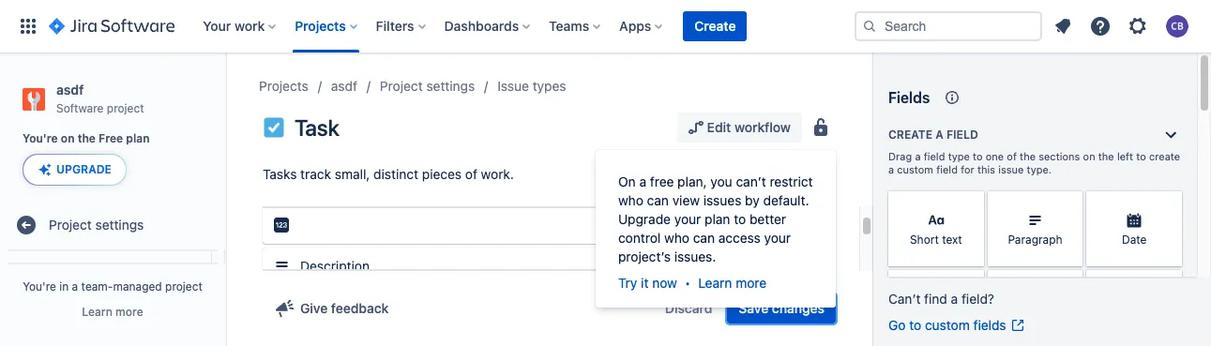Task type: locate. For each thing, give the bounding box(es) containing it.
0 horizontal spatial project settings
[[49, 217, 144, 233]]

0 horizontal spatial create
[[695, 18, 736, 34]]

upgrade down you're on the free plan
[[56, 163, 112, 177]]

to
[[973, 150, 983, 162], [1137, 150, 1147, 162], [734, 211, 746, 227], [909, 317, 922, 333]]

0 vertical spatial create
[[695, 18, 736, 34]]

apps
[[620, 18, 652, 34]]

project settings
[[380, 78, 475, 94], [49, 217, 144, 233]]

1 horizontal spatial more
[[736, 275, 767, 291]]

try it now link
[[618, 274, 677, 293]]

free
[[99, 132, 123, 146]]

0 vertical spatial project settings
[[380, 78, 475, 94]]

0 vertical spatial of
[[1007, 150, 1017, 162]]

create
[[1150, 150, 1181, 162]]

more inside button
[[115, 305, 143, 319]]

plan right the free
[[126, 132, 150, 146]]

1 horizontal spatial project
[[165, 280, 203, 294]]

create for create a field
[[889, 128, 933, 142]]

this link will be opened in a new tab image
[[1010, 318, 1025, 333]]

0 vertical spatial you're
[[23, 132, 58, 146]]

learn more
[[82, 305, 143, 319]]

1 horizontal spatial the
[[1020, 150, 1036, 162]]

0 horizontal spatial plan
[[126, 132, 150, 146]]

1 vertical spatial project settings link
[[8, 207, 218, 244]]

project up the free
[[107, 101, 144, 115]]

projects
[[259, 78, 309, 94]]

1 vertical spatial on
[[1083, 150, 1096, 162]]

description
[[300, 258, 370, 274]]

0 vertical spatial plan
[[126, 132, 150, 146]]

restrict
[[770, 174, 813, 190]]

0 vertical spatial upgrade
[[56, 163, 112, 177]]

the
[[78, 132, 96, 146], [1020, 150, 1036, 162], [1099, 150, 1115, 162]]

create
[[695, 18, 736, 34], [889, 128, 933, 142]]

1 vertical spatial upgrade
[[618, 211, 671, 227]]

give feedback
[[300, 300, 389, 316]]

0 horizontal spatial learn
[[82, 305, 112, 319]]

learn more link
[[698, 274, 767, 293]]

settings
[[426, 78, 475, 94], [95, 217, 144, 233]]

project right the asdf link
[[380, 78, 423, 94]]

create right apps popup button
[[695, 18, 736, 34]]

who down on
[[618, 192, 644, 208]]

work.
[[481, 166, 514, 182]]

issue types link
[[498, 75, 566, 98]]

1 you're from the top
[[23, 132, 58, 146]]

to up this
[[973, 150, 983, 162]]

upgrade inside on a free plan, you can't restrict who can view issues by default. upgrade your plan to better control who can access your project's issues.
[[618, 211, 671, 227]]

the up type.
[[1020, 150, 1036, 162]]

custom
[[897, 163, 934, 175], [925, 317, 970, 333]]

settings down primary element
[[426, 78, 475, 94]]

small,
[[335, 166, 370, 182]]

project settings link
[[380, 75, 475, 98], [8, 207, 218, 244]]

1 horizontal spatial your
[[764, 230, 791, 246]]

plan
[[126, 132, 150, 146], [705, 211, 730, 227]]

your profile and settings image
[[1166, 15, 1189, 38]]

1 horizontal spatial asdf
[[331, 78, 357, 94]]

0 vertical spatial project settings link
[[380, 75, 475, 98]]

1 vertical spatial settings
[[95, 217, 144, 233]]

project right managed
[[165, 280, 203, 294]]

project settings link down primary element
[[380, 75, 475, 98]]

more information image
[[960, 193, 982, 216], [1158, 193, 1180, 216], [960, 272, 982, 295], [1059, 272, 1081, 295]]

1 vertical spatial you're
[[23, 280, 56, 294]]

give feedback button
[[263, 294, 400, 324]]

to up the access
[[734, 211, 746, 227]]

learn right the •
[[698, 275, 732, 291]]

1 horizontal spatial who
[[664, 230, 690, 246]]

learn down team-
[[82, 305, 112, 319]]

a inside on a free plan, you can't restrict who can view issues by default. upgrade your plan to better control who can access your project's issues.
[[639, 174, 647, 190]]

asdf up software
[[56, 82, 84, 98]]

can down free at the bottom
[[647, 192, 669, 208]]

can
[[647, 192, 669, 208], [693, 230, 715, 246]]

notifications image
[[1052, 15, 1074, 38]]

on inside drag a field type to one of the sections on the left to create a custom field for this issue type.
[[1083, 150, 1096, 162]]

the left the free
[[78, 132, 96, 146]]

0 vertical spatial project
[[107, 101, 144, 115]]

on a free plan, you can't restrict who can view issues by default. upgrade your plan to better control who can access your project's issues.
[[618, 174, 813, 265]]

learn
[[698, 275, 732, 291], [82, 305, 112, 319]]

primary element
[[11, 0, 855, 53]]

create a field
[[889, 128, 979, 142]]

0 vertical spatial field
[[947, 128, 979, 142]]

asdf
[[331, 78, 357, 94], [56, 82, 84, 98]]

1 horizontal spatial more information image
[[1158, 272, 1180, 295]]

2 horizontal spatial the
[[1099, 150, 1115, 162]]

2 you're from the top
[[23, 280, 56, 294]]

1 vertical spatial plan
[[705, 211, 730, 227]]

banner
[[0, 0, 1211, 53]]

it
[[641, 275, 649, 291]]

distinct
[[374, 166, 419, 182]]

custom down drag
[[897, 163, 934, 175]]

field for drag
[[924, 150, 945, 162]]

0 vertical spatial more
[[736, 275, 767, 291]]

0 vertical spatial project
[[380, 78, 423, 94]]

0 horizontal spatial who
[[618, 192, 644, 208]]

plan inside on a free plan, you can't restrict who can view issues by default. upgrade your plan to better control who can access your project's issues.
[[705, 211, 730, 227]]

no restrictions image
[[810, 116, 832, 139]]

of up issue
[[1007, 150, 1017, 162]]

for
[[961, 163, 975, 175]]

1 horizontal spatial learn
[[698, 275, 732, 291]]

who up "issues."
[[664, 230, 690, 246]]

changes
[[772, 300, 825, 316]]

fields
[[974, 317, 1007, 333]]

you're on the free plan
[[23, 132, 150, 146]]

1 horizontal spatial create
[[889, 128, 933, 142]]

1 vertical spatial can
[[693, 230, 715, 246]]

better
[[750, 211, 786, 227]]

save changes
[[739, 300, 825, 316]]

more down managed
[[115, 305, 143, 319]]

project settings down primary element
[[380, 78, 475, 94]]

apps button
[[614, 11, 670, 41]]

a
[[936, 128, 944, 142], [915, 150, 921, 162], [889, 163, 894, 175], [639, 174, 647, 190], [72, 280, 78, 294], [951, 291, 958, 307]]

field
[[947, 128, 979, 142], [924, 150, 945, 162], [937, 163, 958, 175]]

save changes button
[[728, 294, 836, 324]]

create button
[[683, 11, 747, 41]]

0 horizontal spatial more
[[115, 305, 143, 319]]

0 horizontal spatial project
[[49, 217, 92, 233]]

0 horizontal spatial upgrade
[[56, 163, 112, 177]]

1 horizontal spatial settings
[[426, 78, 475, 94]]

field up type
[[947, 128, 979, 142]]

on right sections
[[1083, 150, 1096, 162]]

more information image down create
[[1158, 193, 1180, 216]]

of
[[1007, 150, 1017, 162], [465, 166, 478, 182]]

1 vertical spatial create
[[889, 128, 933, 142]]

on
[[61, 132, 75, 146], [1083, 150, 1096, 162]]

project settings link up you're in a team-managed project
[[8, 207, 218, 244]]

1 horizontal spatial of
[[1007, 150, 1017, 162]]

more information image
[[1059, 193, 1081, 216], [1158, 272, 1180, 295]]

type
[[948, 150, 970, 162]]

1 horizontal spatial upgrade
[[618, 211, 671, 227]]

you're up "upgrade" button
[[23, 132, 58, 146]]

more
[[736, 275, 767, 291], [115, 305, 143, 319]]

1 vertical spatial custom
[[925, 317, 970, 333]]

project settings down "upgrade" button
[[49, 217, 144, 233]]

1 vertical spatial field
[[924, 150, 945, 162]]

0 horizontal spatial more information image
[[1059, 193, 1081, 216]]

field down create a field
[[924, 150, 945, 162]]

0 horizontal spatial asdf
[[56, 82, 84, 98]]

1 horizontal spatial on
[[1083, 150, 1096, 162]]

task
[[295, 114, 339, 141]]

upgrade inside button
[[56, 163, 112, 177]]

Search field
[[855, 11, 1043, 41]]

settings up you're in a team-managed project
[[95, 217, 144, 233]]

1 vertical spatial project settings
[[49, 217, 144, 233]]

0 horizontal spatial your
[[674, 211, 701, 227]]

2 vertical spatial field
[[937, 163, 958, 175]]

0 horizontal spatial can
[[647, 192, 669, 208]]

field down type
[[937, 163, 958, 175]]

on up "upgrade" button
[[61, 132, 75, 146]]

0 vertical spatial more information image
[[1059, 193, 1081, 216]]

project down "upgrade" button
[[49, 217, 92, 233]]

more up save
[[736, 275, 767, 291]]

0 vertical spatial learn
[[698, 275, 732, 291]]

1 horizontal spatial project
[[380, 78, 423, 94]]

custom down can't find a field? in the right bottom of the page
[[925, 317, 970, 333]]

upgrade up control
[[618, 211, 671, 227]]

your down view
[[674, 211, 701, 227]]

1 vertical spatial more
[[115, 305, 143, 319]]

can up "issues."
[[693, 230, 715, 246]]

pieces
[[422, 166, 462, 182]]

upgrade
[[56, 163, 112, 177], [618, 211, 671, 227]]

find
[[924, 291, 948, 307]]

0 vertical spatial settings
[[426, 78, 475, 94]]

create inside create button
[[695, 18, 736, 34]]

your down better
[[764, 230, 791, 246]]

create up drag
[[889, 128, 933, 142]]

0 vertical spatial on
[[61, 132, 75, 146]]

jira software image
[[49, 15, 175, 38], [49, 15, 175, 38]]

who
[[618, 192, 644, 208], [664, 230, 690, 246]]

0 vertical spatial your
[[674, 211, 701, 227]]

you're left in
[[23, 280, 56, 294]]

discard
[[665, 300, 713, 316]]

issue types
[[498, 78, 566, 94]]

more information about the fields image
[[941, 86, 964, 109]]

now
[[652, 275, 677, 291]]

asdf up task
[[331, 78, 357, 94]]

asdf software project
[[56, 82, 144, 115]]

save
[[739, 300, 769, 316]]

of left the work. on the left of page
[[465, 166, 478, 182]]

1 vertical spatial of
[[465, 166, 478, 182]]

asdf link
[[331, 75, 357, 98]]

issue
[[498, 78, 529, 94]]

0 horizontal spatial settings
[[95, 217, 144, 233]]

the left the "left"
[[1099, 150, 1115, 162]]

1 vertical spatial project
[[165, 280, 203, 294]]

issues.
[[674, 249, 716, 265]]

1 vertical spatial who
[[664, 230, 690, 246]]

tasks
[[263, 166, 297, 182]]

asdf inside asdf software project
[[56, 82, 84, 98]]

0 horizontal spatial project
[[107, 101, 144, 115]]

project
[[380, 78, 423, 94], [49, 217, 92, 233]]

default.
[[763, 192, 809, 208]]

settings image
[[1127, 15, 1150, 38]]

more information image down for
[[960, 193, 982, 216]]

date
[[1122, 233, 1147, 247]]

you're for you're on the free plan
[[23, 132, 58, 146]]

1 horizontal spatial plan
[[705, 211, 730, 227]]

plan down issues
[[705, 211, 730, 227]]

0 vertical spatial can
[[647, 192, 669, 208]]

1 vertical spatial learn
[[82, 305, 112, 319]]

type.
[[1027, 163, 1052, 175]]

a right on
[[639, 174, 647, 190]]

banner containing teams
[[0, 0, 1211, 53]]

0 vertical spatial custom
[[897, 163, 934, 175]]

project inside asdf software project
[[107, 101, 144, 115]]

to right the go
[[909, 317, 922, 333]]

your
[[674, 211, 701, 227], [764, 230, 791, 246]]



Task type: describe. For each thing, give the bounding box(es) containing it.
managed
[[113, 280, 162, 294]]

0 horizontal spatial on
[[61, 132, 75, 146]]

asdf for asdf software project
[[56, 82, 84, 98]]

1 horizontal spatial can
[[693, 230, 715, 246]]

custom inside drag a field type to one of the sections on the left to create a custom field for this issue type.
[[897, 163, 934, 175]]

upgrade button
[[23, 155, 126, 185]]

paragraph
[[1008, 233, 1063, 247]]

asdf for asdf
[[331, 78, 357, 94]]

edit workflow button
[[677, 113, 802, 143]]

0 vertical spatial who
[[618, 192, 644, 208]]

project's
[[618, 249, 671, 265]]

plan,
[[678, 174, 707, 190]]

to inside on a free plan, you can't restrict who can view issues by default. upgrade your plan to better control who can access your project's issues.
[[734, 211, 746, 227]]

track
[[300, 166, 331, 182]]

text
[[942, 233, 963, 247]]

create for create
[[695, 18, 736, 34]]

teams
[[549, 18, 589, 34]]

on
[[618, 174, 636, 190]]

you
[[711, 174, 733, 190]]

team-
[[81, 280, 113, 294]]

learn more button
[[82, 305, 143, 320]]

1 horizontal spatial project settings link
[[380, 75, 475, 98]]

edit
[[707, 119, 731, 135]]

you're in a team-managed project
[[23, 280, 203, 294]]

issue type icon image
[[263, 116, 285, 139]]

more information image right find
[[960, 272, 982, 295]]

edit workflow
[[707, 119, 791, 135]]

try it now • learn more
[[618, 275, 767, 291]]

try
[[618, 275, 638, 291]]

can't
[[736, 174, 766, 190]]

access
[[719, 230, 761, 246]]

projects link
[[259, 75, 309, 98]]

1 horizontal spatial project settings
[[380, 78, 475, 94]]

drag
[[889, 150, 912, 162]]

more information image down paragraph
[[1059, 272, 1081, 295]]

free
[[650, 174, 674, 190]]

a right drag
[[915, 150, 921, 162]]

help image
[[1089, 15, 1112, 38]]

field?
[[962, 291, 995, 307]]

1 vertical spatial your
[[764, 230, 791, 246]]

in
[[59, 280, 69, 294]]

issues
[[704, 192, 742, 208]]

go
[[889, 317, 906, 333]]

workflow
[[735, 119, 791, 135]]

this
[[978, 163, 996, 175]]

can't find a field?
[[889, 291, 995, 307]]

software
[[56, 101, 104, 115]]

short text
[[910, 233, 963, 247]]

1 vertical spatial more information image
[[1158, 272, 1180, 295]]

0 horizontal spatial the
[[78, 132, 96, 146]]

discard button
[[654, 294, 724, 324]]

learn inside learn more button
[[82, 305, 112, 319]]

to right the "left"
[[1137, 150, 1147, 162]]

0 horizontal spatial project settings link
[[8, 207, 218, 244]]

sections
[[1039, 150, 1080, 162]]

feedback
[[331, 300, 389, 316]]

tasks track small, distinct pieces of work.
[[263, 166, 514, 182]]

one
[[986, 150, 1004, 162]]

issue
[[999, 163, 1024, 175]]

a right in
[[72, 280, 78, 294]]

1 vertical spatial project
[[49, 217, 92, 233]]

go to custom fields link
[[889, 316, 1025, 335]]

you're for you're in a team-managed project
[[23, 280, 56, 294]]

fields
[[889, 89, 930, 106]]

left
[[1117, 150, 1134, 162]]

control
[[618, 230, 661, 246]]

view
[[673, 192, 700, 208]]

field for create
[[947, 128, 979, 142]]

search image
[[862, 19, 877, 34]]

a down drag
[[889, 163, 894, 175]]

by
[[745, 192, 760, 208]]

give
[[300, 300, 328, 316]]

can't
[[889, 291, 921, 307]]

description button
[[263, 248, 822, 285]]

of inside drag a field type to one of the sections on the left to create a custom field for this issue type.
[[1007, 150, 1017, 162]]

0 horizontal spatial of
[[465, 166, 478, 182]]

go to custom fields
[[889, 317, 1007, 333]]

•
[[685, 275, 691, 291]]

teams button
[[543, 11, 608, 41]]

a down more information about the fields image
[[936, 128, 944, 142]]

short
[[910, 233, 939, 247]]

types
[[533, 78, 566, 94]]

a right find
[[951, 291, 958, 307]]

drag a field type to one of the sections on the left to create a custom field for this issue type.
[[889, 150, 1181, 175]]



Task type: vqa. For each thing, say whether or not it's contained in the screenshot.
the Before you map your workflow here, spend some time with your team. Learn what's effective, what's not, and how to help your team be their best.
no



